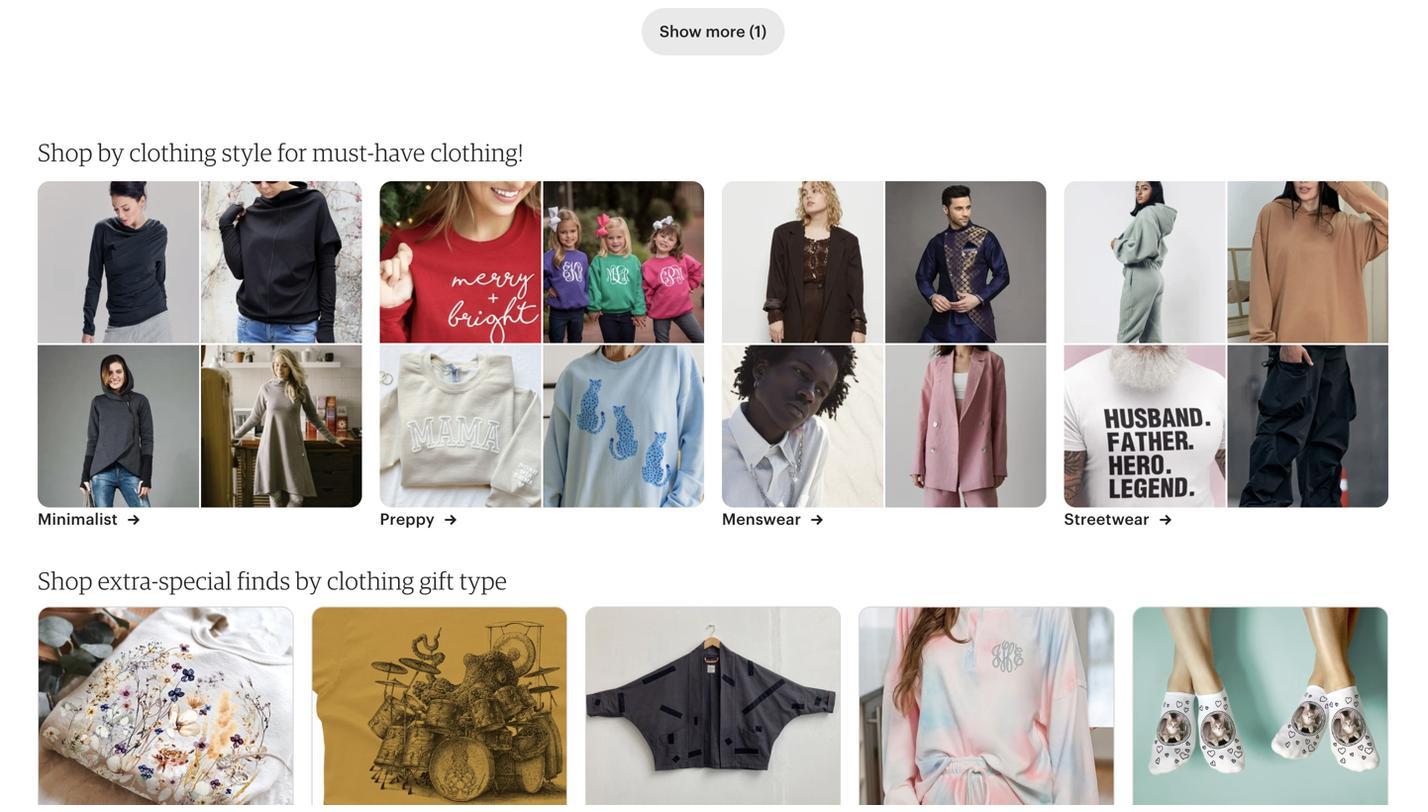 Task type: describe. For each thing, give the bounding box(es) containing it.
(1)
[[750, 23, 767, 40]]

have
[[375, 138, 426, 167]]

sports pants ogonpushka groove oversize black image
[[1228, 345, 1390, 508]]

type
[[460, 566, 508, 595]]

streetwear link
[[1065, 508, 1172, 531]]

gift
[[420, 566, 455, 595]]

finds
[[237, 566, 291, 595]]

menswear link
[[722, 508, 824, 531]]

jasmine set of two, streetwear, 2 piece set, loungewear, fleece hoodie and joggers, hoodie and sweatpants set, hoodie joggers set,sweatpants image
[[1064, 181, 1226, 343]]

minimalist link
[[38, 508, 140, 531]]

upcycled menswear chain jewelry shirt image
[[721, 345, 884, 508]]

clothing!
[[431, 138, 524, 167]]

oversized pink linen blazer for women, pink linen jacket, double breasted jacket for summer, loose casual jacket image
[[886, 345, 1048, 508]]

1 horizontal spatial clothing
[[327, 566, 415, 595]]

shop for shop extra-special finds by clothing gift type
[[38, 566, 93, 595]]

menswear
[[722, 511, 806, 529]]

personalized mama sweatshirt with kid names on sleeve, mothers day gift, birthday gift for mom, new mom gift, minimalist cool mom sweater image
[[379, 345, 541, 508]]

0 horizontal spatial clothing
[[129, 138, 217, 167]]

streetwear
[[1065, 511, 1154, 529]]

more
[[706, 23, 746, 40]]



Task type: locate. For each thing, give the bounding box(es) containing it.
cozy brown oversized hoodie mockup - trendy brown streetwear sweatshirt image
[[1228, 181, 1390, 343]]

best christmas gifts for him, husband shirt, dad holiday clothing - unique gift for men - best fashion gift for dad - winter clothing image
[[1064, 345, 1226, 508]]

sweaters for women, asymmetric hoodie, wrap jacket, sweater for women, cyberpunk clothing, futuristic clothing,women hooded jacket,plus size image
[[37, 345, 199, 508]]

clothing left gift on the bottom left of page
[[327, 566, 415, 595]]

for
[[278, 138, 307, 167]]

brocade art silk kurta jacket set in navy blue image
[[886, 181, 1048, 343]]

preppy
[[380, 511, 439, 529]]

show
[[660, 23, 702, 40]]

clothing
[[129, 138, 217, 167], [327, 566, 415, 595]]

1 vertical spatial shop
[[38, 566, 93, 595]]

0 vertical spatial shop
[[38, 138, 93, 167]]

shop by clothing style for must-have clothing!
[[38, 138, 524, 167]]

shop
[[38, 138, 93, 167], [38, 566, 93, 595]]

long sleeved blouse, turtleneck top, unique party top, pullover,  loose top, black top, casual top, blouses, gift for her, minimalist blouse image
[[201, 181, 363, 343]]

shop extra-special finds by clothing gift type
[[38, 566, 508, 595]]

show more (1) button
[[642, 8, 785, 55]]

0 vertical spatial clothing
[[129, 138, 217, 167]]

1 vertical spatial by
[[296, 566, 322, 595]]

1 vertical spatial clothing
[[327, 566, 415, 595]]

minimalist
[[38, 511, 122, 529]]

shop for shop by clothing style for must-have clothing!
[[38, 138, 93, 167]]

special
[[159, 566, 232, 595]]

leopard sweatshirt trendy crewneck preppy sweatshirt aesthetic clothes oversized crewneck preppy clothes aesthetic crewneck image
[[543, 345, 706, 508]]

by
[[98, 138, 124, 167], [296, 566, 322, 595]]

casual muted blue top / gift for her/ asymmetrical top/ long sleeved draped blouse/ women asymmetrical top by aryasense/ tdrd14mbu image
[[37, 181, 199, 343]]

extra-
[[98, 566, 159, 595]]

style
[[222, 138, 273, 167]]

show more (1)
[[660, 23, 767, 40]]

80s chocolate classic blazer xl image
[[721, 181, 884, 343]]

womens clothing, winter dress for women, sweater dress, fall clothing, best gift for women, cotton dress, plus size hooded lounge dress image
[[201, 345, 363, 508]]

must-
[[313, 138, 375, 167]]

0 vertical spatial by
[[98, 138, 124, 167]]

0 horizontal spatial by
[[98, 138, 124, 167]]

preppy link
[[380, 508, 457, 531]]

monogrammed kids crew neck sweatshirt, personalized monogram youth sweatshirt, monogram pullover, monogram sweatshirt, custom sweatshirt image
[[543, 181, 706, 343]]

2 shop from the top
[[38, 566, 93, 595]]

1 shop from the top
[[38, 138, 93, 167]]

merry + bright custom embroidered gemma sweatshirt | personalized holiday gift | festive christmas crew | unique seasonal apparel image
[[379, 181, 541, 343]]

clothing left style
[[129, 138, 217, 167]]

1 horizontal spatial by
[[296, 566, 322, 595]]



Task type: vqa. For each thing, say whether or not it's contained in the screenshot.
Brocade Art Silk Kurta Jacket Set in Navy Blue image
yes



